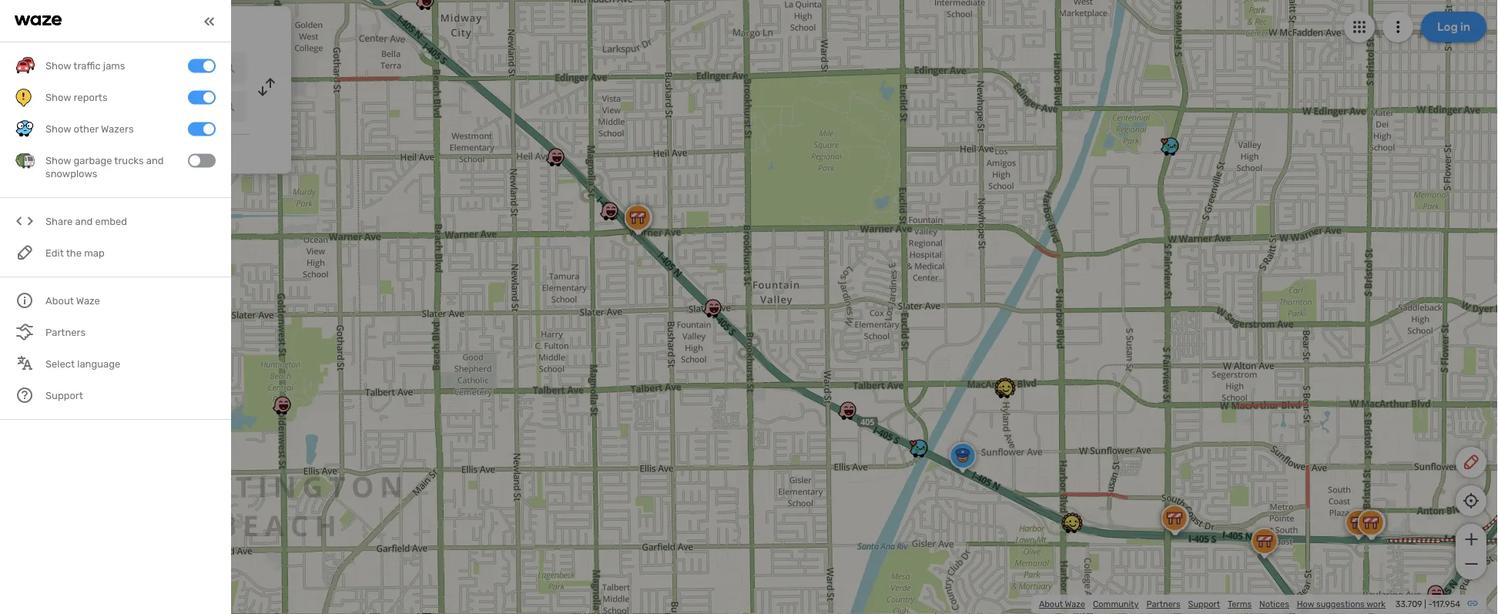Task type: describe. For each thing, give the bounding box(es) containing it.
share
[[45, 215, 73, 227]]

how suggestions work link
[[1297, 599, 1386, 609]]

33.709 | -117.954
[[1396, 599, 1461, 609]]

current location image
[[22, 59, 40, 77]]

partners link
[[1147, 599, 1181, 609]]

waze
[[1065, 599, 1086, 609]]

Choose destination text field
[[51, 91, 247, 122]]

and
[[75, 215, 93, 227]]

about waze community partners support terms notices how suggestions work
[[1039, 599, 1386, 609]]

driving
[[92, 18, 138, 35]]

suggestions
[[1317, 599, 1365, 609]]

terms link
[[1228, 599, 1252, 609]]

Choose starting point text field
[[51, 52, 247, 83]]

|
[[1425, 599, 1427, 609]]

share and embed link
[[15, 206, 216, 237]]

partners
[[1147, 599, 1181, 609]]

support link
[[1189, 599, 1220, 609]]

community link
[[1093, 599, 1139, 609]]

location image
[[22, 97, 40, 116]]

about waze link
[[1039, 599, 1086, 609]]

community
[[1093, 599, 1139, 609]]

embed
[[95, 215, 127, 227]]

work
[[1367, 599, 1386, 609]]

leave
[[48, 145, 77, 158]]

directions
[[141, 18, 205, 35]]

clock image
[[18, 143, 36, 161]]



Task type: locate. For each thing, give the bounding box(es) containing it.
notices
[[1260, 599, 1290, 609]]

how
[[1297, 599, 1315, 609]]

zoom out image
[[1462, 555, 1481, 573]]

share and embed
[[45, 215, 127, 227]]

leave now
[[48, 145, 101, 158]]

33.709
[[1396, 599, 1423, 609]]

driving directions
[[92, 18, 205, 35]]

code image
[[15, 212, 35, 231]]

zoom in image
[[1462, 530, 1481, 549]]

now
[[80, 145, 101, 158]]

terms
[[1228, 599, 1252, 609]]

notices link
[[1260, 599, 1290, 609]]

about
[[1039, 599, 1063, 609]]

-
[[1429, 599, 1433, 609]]

support
[[1189, 599, 1220, 609]]

pencil image
[[1462, 453, 1481, 472]]

117.954
[[1433, 599, 1461, 609]]

link image
[[1467, 597, 1479, 609]]



Task type: vqa. For each thing, say whether or not it's contained in the screenshot.
33.709
yes



